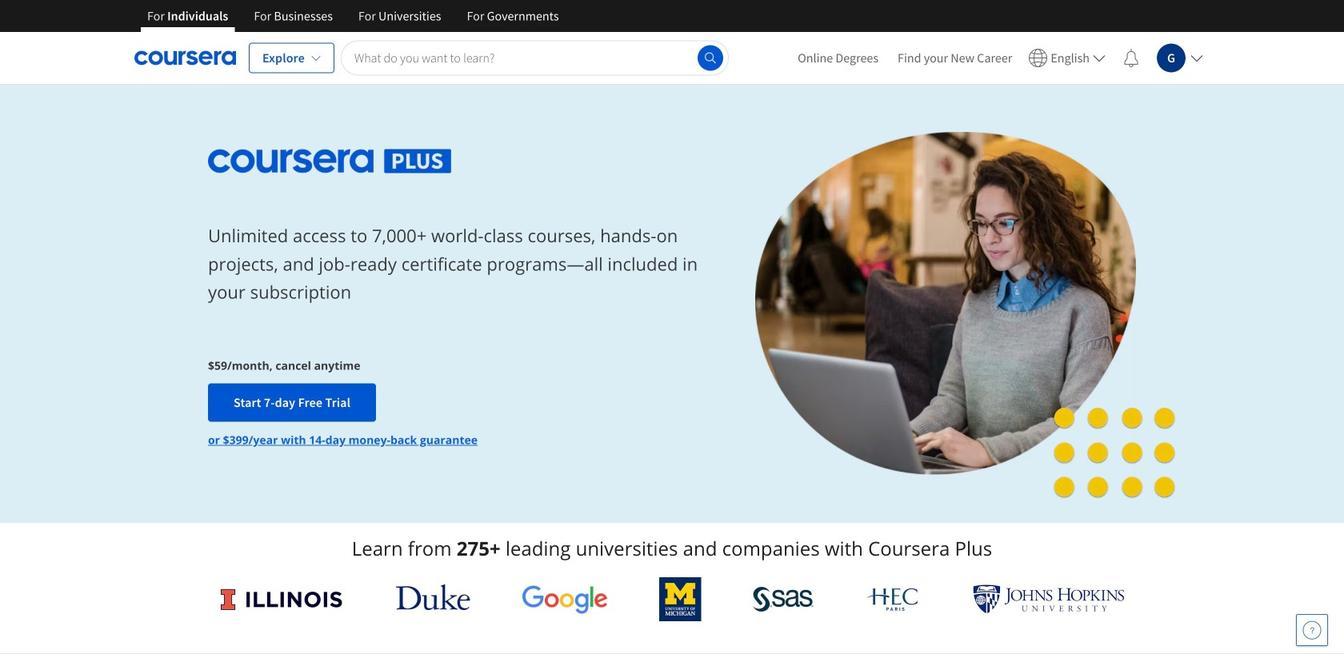 Task type: vqa. For each thing, say whether or not it's contained in the screenshot.
'Johns Hopkins University' image
yes



Task type: locate. For each thing, give the bounding box(es) containing it.
help center image
[[1303, 621, 1322, 640]]

duke university image
[[396, 585, 470, 611]]

google image
[[522, 585, 608, 615]]

None search field
[[341, 40, 729, 76]]

university of illinois at urbana-champaign image
[[219, 587, 345, 613]]

sas image
[[753, 587, 814, 613]]



Task type: describe. For each thing, give the bounding box(es) containing it.
coursera plus image
[[208, 149, 452, 173]]

university of michigan image
[[660, 578, 702, 622]]

johns hopkins university image
[[973, 585, 1125, 615]]

coursera image
[[134, 45, 236, 71]]

hec paris image
[[866, 583, 922, 616]]

What do you want to learn? text field
[[341, 40, 729, 76]]

banner navigation
[[134, 0, 572, 32]]



